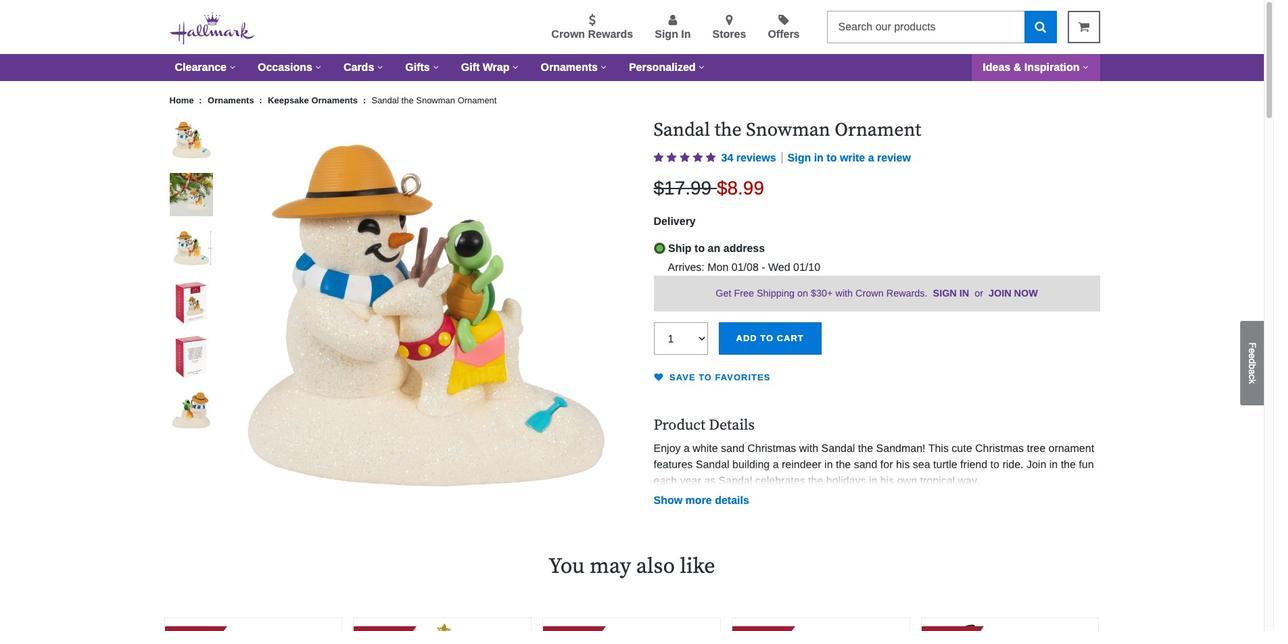 Task type: locate. For each thing, give the bounding box(es) containing it.
banner containing crown rewards
[[0, 0, 1264, 81]]

free
[[734, 288, 754, 299]]

delivery
[[654, 216, 696, 227]]

2 horizontal spatial sign
[[933, 288, 957, 299]]

cart
[[777, 334, 804, 344]]

crown rewards link
[[552, 14, 633, 43]]

stores link
[[713, 14, 746, 43]]

in up holidays
[[825, 459, 833, 471]]

3 icon image from the left
[[680, 152, 690, 163]]

crown left rewards.
[[856, 288, 884, 299]]

sandal down cards "link"
[[372, 95, 399, 106]]

stores
[[713, 28, 746, 40]]

4 article from the left
[[732, 619, 910, 632]]

christmas up 'ride.' on the right
[[975, 443, 1024, 454]]

sandal
[[372, 95, 399, 106], [654, 118, 710, 142], [822, 443, 855, 454], [696, 459, 730, 471], [719, 475, 752, 487]]

snowman inside region
[[746, 118, 831, 142]]

ornaments down cards
[[311, 95, 358, 106]]

a
[[868, 152, 874, 163], [1247, 370, 1258, 375], [684, 443, 690, 454], [773, 459, 779, 471]]

1 horizontal spatial sand
[[854, 459, 878, 471]]

sign right reviews
[[788, 152, 811, 163]]

mon
[[708, 262, 729, 273]]

sea
[[913, 459, 931, 471]]

0 horizontal spatial ornaments
[[208, 95, 254, 106]]

white
[[693, 443, 718, 454]]

1 horizontal spatial ornaments link
[[530, 54, 618, 81]]

1 horizontal spatial snowman
[[746, 118, 831, 142]]

ornaments down 'crown rewards'
[[541, 62, 598, 73]]

sign in link for 'join now' link
[[933, 288, 970, 299]]

1 vertical spatial snowman
[[746, 118, 831, 142]]

2 e from the top
[[1247, 354, 1258, 359]]

sandman!
[[876, 443, 926, 454]]

this
[[929, 443, 949, 454]]

1 vertical spatial join
[[1027, 459, 1047, 471]]

to
[[827, 152, 837, 163], [695, 243, 705, 254], [699, 373, 712, 383], [991, 459, 1000, 471]]

address
[[724, 243, 765, 254]]

in down ornament at the bottom of the page
[[1050, 459, 1058, 471]]

stocking stuffers ornament, image
[[354, 619, 531, 632], [354, 619, 531, 632]]

clearance link
[[164, 54, 247, 81]]

keepsake ornaments
[[268, 95, 358, 106]]

you may also like
[[549, 554, 715, 581]]

e
[[1247, 349, 1258, 354], [1247, 354, 1258, 359]]

in
[[681, 28, 691, 40], [814, 152, 824, 163], [960, 288, 970, 299], [825, 459, 833, 471], [1050, 459, 1058, 471], [869, 475, 878, 487]]

show
[[654, 495, 683, 507]]

1 horizontal spatial sign in link
[[933, 288, 970, 299]]

celebrates
[[755, 475, 805, 487]]

join now link
[[989, 288, 1038, 299]]

crown
[[552, 28, 585, 40], [856, 288, 884, 299]]

ride.
[[1003, 459, 1024, 471]]

0 horizontal spatial crown
[[552, 28, 585, 40]]

add to cart
[[736, 334, 804, 344]]

christmas
[[748, 443, 796, 454], [975, 443, 1024, 454]]

rewards.
[[887, 288, 928, 299]]

0 horizontal spatial sign
[[655, 28, 678, 40]]

join down tree
[[1027, 459, 1047, 471]]

0 horizontal spatial christmas
[[748, 443, 796, 454]]

1 horizontal spatial join
[[1027, 459, 1047, 471]]

in up personalized link
[[681, 28, 691, 40]]

0 vertical spatial his
[[896, 459, 910, 471]]

with inside enjoy a white sand christmas with sandal the sandman! this cute christmas tree ornament features sandal building a reindeer in the sand for his sea turtle friend to ride. join in the fun each year as sandal celebrates the holidays in his own tropical way.
[[799, 443, 819, 454]]

0 vertical spatial sign
[[655, 28, 678, 40]]

sign up personalized
[[655, 28, 678, 40]]

sand
[[721, 443, 745, 454], [854, 459, 878, 471]]

0 horizontal spatial with
[[799, 443, 819, 454]]

sign in link left "or"
[[933, 288, 970, 299]]

the down ornament at the bottom of the page
[[1061, 459, 1076, 471]]

menu containing crown rewards
[[276, 12, 816, 43]]

show more details
[[654, 495, 749, 507]]

sing-along showman snowman musical ornament, image
[[922, 619, 1099, 632], [922, 619, 1099, 632]]

0 horizontal spatial sandal the snowman ornament
[[372, 95, 497, 106]]

or
[[975, 288, 984, 299]]

e up d
[[1247, 349, 1258, 354]]

inspiration
[[1025, 62, 1080, 73]]

1 vertical spatial ornament
[[835, 118, 922, 142]]

0 vertical spatial snowman
[[416, 95, 455, 106]]

the down reindeer
[[808, 475, 823, 487]]

to inside enjoy a white sand christmas with sandal the sandman! this cute christmas tree ornament features sandal building a reindeer in the sand for his sea turtle friend to ride. join in the fun each year as sandal celebrates the holidays in his own tropical way.
[[991, 459, 1000, 471]]

sand left for
[[854, 459, 878, 471]]

crown left rewards
[[552, 28, 585, 40]]

article
[[164, 619, 342, 632], [353, 619, 532, 632], [543, 619, 721, 632], [732, 619, 910, 632], [921, 619, 1100, 632]]

ornaments link
[[530, 54, 618, 81], [208, 95, 257, 106]]

the down gifts
[[402, 95, 414, 106]]

in left write
[[814, 152, 824, 163]]

ornaments
[[541, 62, 598, 73], [208, 95, 254, 106], [311, 95, 358, 106]]

1 vertical spatial sand
[[854, 459, 878, 471]]

young santa ornament, image
[[543, 619, 720, 632], [543, 619, 720, 632]]

1 vertical spatial sign
[[788, 152, 811, 163]]

sandal the snowman ornament image
[[169, 119, 213, 162], [224, 119, 627, 522], [169, 173, 213, 216], [169, 227, 213, 271], [169, 281, 213, 325], [169, 336, 213, 379], [169, 390, 213, 433]]

a inside button
[[1247, 370, 1258, 375]]

home link
[[169, 95, 196, 106]]

0 horizontal spatial join
[[989, 288, 1012, 299]]

0 vertical spatial join
[[989, 288, 1012, 299]]

sandal the snowman ornament
[[372, 95, 497, 106], [654, 118, 922, 142]]

ornament down "gift"
[[458, 95, 497, 106]]

write
[[840, 152, 865, 163]]

sign in link up personalized link
[[655, 14, 691, 43]]

0 vertical spatial sand
[[721, 443, 745, 454]]

fun
[[1079, 459, 1094, 471]]

snowman down gifts link
[[416, 95, 455, 106]]

to right save
[[699, 373, 712, 383]]

get free shipping on $30+ with crown rewards. sign in or join now
[[716, 288, 1038, 299]]

to left 'ride.' on the right
[[991, 459, 1000, 471]]

also
[[636, 554, 675, 581]]

snowman up reviews
[[746, 118, 831, 142]]

in left "or"
[[960, 288, 970, 299]]

sign in link
[[655, 14, 691, 43], [933, 288, 970, 299]]

menu bar containing clearance
[[164, 54, 1100, 81]]

1 vertical spatial crown
[[856, 288, 884, 299]]

ship
[[668, 243, 692, 254]]

0 vertical spatial ornament
[[458, 95, 497, 106]]

now
[[1014, 288, 1038, 299]]

0 vertical spatial crown
[[552, 28, 585, 40]]

join
[[989, 288, 1012, 299], [1027, 459, 1047, 471]]

icon image
[[654, 152, 664, 163], [667, 152, 677, 163], [680, 152, 690, 163], [693, 152, 703, 163], [706, 152, 716, 163]]

1 horizontal spatial crown
[[856, 288, 884, 299]]

with right $30+
[[836, 288, 853, 299]]

his
[[896, 459, 910, 471], [881, 475, 894, 487]]

ornament
[[458, 95, 497, 106], [835, 118, 922, 142]]

0 horizontal spatial sand
[[721, 443, 745, 454]]

34 reviews
[[722, 152, 776, 163]]

0 horizontal spatial sign in link
[[655, 14, 691, 43]]

with for christmas
[[799, 443, 819, 454]]

with up reindeer
[[799, 443, 819, 454]]

0 horizontal spatial ornament
[[458, 95, 497, 106]]

details
[[715, 495, 749, 507]]

sand down details
[[721, 443, 745, 454]]

1 horizontal spatial his
[[896, 459, 910, 471]]

to left write
[[827, 152, 837, 163]]

hallmark link
[[169, 11, 266, 48]]

sign left "or"
[[933, 288, 957, 299]]

1 horizontal spatial christmas
[[975, 443, 1024, 454]]

2 horizontal spatial ornaments
[[541, 62, 598, 73]]

1 vertical spatial sandal the snowman ornament
[[654, 118, 922, 142]]

0 horizontal spatial his
[[881, 475, 894, 487]]

e up b
[[1247, 354, 1258, 359]]

k
[[1247, 380, 1258, 385]]

gifts
[[405, 62, 430, 73]]

0 vertical spatial sign in link
[[655, 14, 691, 43]]

product
[[654, 417, 706, 435]]

join right "or"
[[989, 288, 1012, 299]]

menu bar inside banner
[[164, 54, 1100, 81]]

join inside enjoy a white sand christmas with sandal the sandman! this cute christmas tree ornament features sandal building a reindeer in the sand for his sea turtle friend to ride. join in the fun each year as sandal celebrates the holidays in his own tropical way.
[[1027, 459, 1047, 471]]

gift wrap
[[461, 62, 510, 73]]

banner
[[0, 0, 1264, 81]]

01/08
[[732, 262, 759, 273]]

snowman
[[416, 95, 455, 106], [746, 118, 831, 142]]

1 horizontal spatial sign
[[788, 152, 811, 163]]

0 vertical spatial sandal the snowman ornament
[[372, 95, 497, 106]]

2 christmas from the left
[[975, 443, 1024, 454]]

ship to an address
[[668, 243, 765, 254]]

menu
[[276, 12, 816, 43]]

offers link
[[768, 14, 800, 43]]

his right for
[[896, 459, 910, 471]]

1 horizontal spatial sandal the snowman ornament
[[654, 118, 922, 142]]

add to cart button
[[719, 323, 822, 355]]

1 vertical spatial sign in link
[[933, 288, 970, 299]]

season's treatings ornament, image
[[733, 619, 910, 632], [733, 619, 910, 632]]

sign in to write a review link
[[788, 152, 911, 163]]

tree
[[1027, 443, 1046, 454]]

ornaments link down clearance link
[[208, 95, 257, 106]]

reindeer
[[782, 459, 822, 471]]

holidays
[[826, 475, 866, 487]]

sandal the snowman ornament down gifts link
[[372, 95, 497, 106]]

0 vertical spatial with
[[836, 288, 853, 299]]

1 vertical spatial his
[[881, 475, 894, 487]]

ornaments link down 'crown rewards'
[[530, 54, 618, 81]]

a up celebrates
[[773, 459, 779, 471]]

christmas up building
[[748, 443, 796, 454]]

like
[[680, 554, 715, 581]]

None search field
[[827, 11, 1057, 43]]

ornaments down clearance link
[[208, 95, 254, 106]]

4 icon image from the left
[[693, 152, 703, 163]]

cards
[[344, 62, 374, 73]]

ornaments inside 'menu bar'
[[541, 62, 598, 73]]

the
[[402, 95, 414, 106], [715, 118, 742, 142], [858, 443, 873, 454], [836, 459, 851, 471], [1061, 459, 1076, 471], [808, 475, 823, 487]]

as
[[704, 475, 716, 487]]

menu inside banner
[[276, 12, 816, 43]]

1 horizontal spatial ornaments
[[311, 95, 358, 106]]

c
[[1247, 375, 1258, 380]]

save
[[670, 373, 696, 383]]

rewards
[[588, 28, 633, 40]]

an
[[708, 243, 721, 254]]

sandal the snowman ornament up reviews
[[654, 118, 922, 142]]

menu bar
[[164, 54, 1100, 81]]

1 vertical spatial with
[[799, 443, 819, 454]]

a up k in the bottom of the page
[[1247, 370, 1258, 375]]

making memories dancing to the beat ornament, image
[[165, 619, 342, 632], [165, 619, 342, 632]]

offers
[[768, 28, 800, 40]]

add
[[736, 334, 757, 344]]

5 icon image from the left
[[706, 152, 716, 163]]

the left sandman! on the bottom of the page
[[858, 443, 873, 454]]

1 horizontal spatial ornament
[[835, 118, 922, 142]]

5 article from the left
[[921, 619, 1100, 632]]

his down for
[[881, 475, 894, 487]]

0 horizontal spatial ornaments link
[[208, 95, 257, 106]]

sandal up holidays
[[822, 443, 855, 454]]

ornament up review
[[835, 118, 922, 142]]

1 e from the top
[[1247, 349, 1258, 354]]

None radio
[[654, 243, 665, 254]]

friend
[[961, 459, 988, 471]]

1 horizontal spatial with
[[836, 288, 853, 299]]

f e e d b a c k button
[[1241, 322, 1264, 406]]

arrives: mon 01/08 - wed 01/10
[[668, 262, 821, 273]]

$8.99
[[717, 178, 764, 199]]



Task type: describe. For each thing, give the bounding box(es) containing it.
heart image
[[654, 374, 667, 382]]

wed
[[768, 262, 791, 273]]

sandal the snowman ornament inside region
[[654, 118, 922, 142]]

sandal up $17.99
[[654, 118, 710, 142]]

a left white
[[684, 443, 690, 454]]

arrives:
[[668, 262, 705, 273]]

01/10
[[794, 262, 821, 273]]

0 horizontal spatial snowman
[[416, 95, 455, 106]]

ideas & inspiration
[[983, 62, 1080, 73]]

$17.99 $8.99
[[654, 178, 764, 199]]

enjoy a white sand christmas with sandal the sandman! this cute christmas tree ornament features sandal building a reindeer in the sand for his sea turtle friend to ride. join in the fun each year as sandal celebrates the holidays in his own tropical way.
[[654, 443, 1095, 487]]

1 christmas from the left
[[748, 443, 796, 454]]

crown inside menu
[[552, 28, 585, 40]]

save to favorites
[[667, 373, 771, 383]]

f e e d b a c k
[[1247, 343, 1258, 385]]

own
[[897, 475, 917, 487]]

on
[[798, 288, 808, 299]]

more
[[686, 495, 712, 507]]

cards link
[[333, 54, 395, 81]]

tropical
[[920, 475, 955, 487]]

year
[[680, 475, 701, 487]]

1 icon image from the left
[[654, 152, 664, 163]]

details
[[709, 417, 755, 435]]

none radio inside sandal the snowman ornament region
[[654, 243, 665, 254]]

34 reviews link
[[722, 150, 788, 166]]

search image
[[1035, 21, 1046, 33]]

to
[[761, 334, 774, 344]]

crown rewards
[[552, 28, 633, 40]]

gift wrap link
[[450, 54, 530, 81]]

sandal up details
[[719, 475, 752, 487]]

in inside menu
[[681, 28, 691, 40]]

ornament inside region
[[835, 118, 922, 142]]

2 vertical spatial sign
[[933, 288, 957, 299]]

occasions
[[258, 62, 312, 73]]

wrap
[[483, 62, 510, 73]]

2 icon image from the left
[[667, 152, 677, 163]]

0 vertical spatial ornaments link
[[530, 54, 618, 81]]

3 article from the left
[[543, 619, 721, 632]]

gift
[[461, 62, 480, 73]]

enjoy
[[654, 443, 681, 454]]

keepsake ornaments link
[[268, 95, 360, 106]]

34
[[722, 152, 734, 163]]

shipping
[[757, 288, 795, 299]]

way.
[[958, 475, 980, 487]]

the up 34
[[715, 118, 742, 142]]

reviews
[[737, 152, 776, 163]]

in right holidays
[[869, 475, 878, 487]]

a right write
[[868, 152, 874, 163]]

save to favorites link
[[654, 369, 771, 390]]

-
[[762, 262, 765, 273]]

may
[[590, 554, 631, 581]]

crown inside sandal the snowman ornament region
[[856, 288, 884, 299]]

show more details button
[[654, 495, 749, 507]]

sandal the snowman ornament region
[[164, 118, 1100, 592]]

Search our products search field
[[827, 11, 1025, 43]]

cute
[[952, 443, 972, 454]]

b
[[1247, 365, 1258, 370]]

ideas
[[983, 62, 1011, 73]]

ideas & inspiration link
[[972, 54, 1100, 81]]

sign for sign in
[[655, 28, 678, 40]]

1 vertical spatial ornaments link
[[208, 95, 257, 106]]

&
[[1014, 62, 1022, 73]]

2 article from the left
[[353, 619, 532, 632]]

building
[[733, 459, 770, 471]]

to left an
[[695, 243, 705, 254]]

the up holidays
[[836, 459, 851, 471]]

keepsake
[[268, 95, 309, 106]]

sign for sign in to write a review
[[788, 152, 811, 163]]

sign in link for the offers link
[[655, 14, 691, 43]]

gifts link
[[395, 54, 450, 81]]

clearance
[[175, 62, 227, 73]]

sandal up as at bottom
[[696, 459, 730, 471]]

product details
[[654, 417, 755, 435]]

shopping cart image
[[1078, 21, 1090, 33]]

review
[[877, 152, 911, 163]]

f
[[1247, 343, 1258, 349]]

$30+
[[811, 288, 833, 299]]

home
[[169, 95, 196, 106]]

d
[[1247, 359, 1258, 365]]

personalized
[[629, 62, 696, 73]]

with for $30+
[[836, 288, 853, 299]]

favorites
[[715, 373, 771, 383]]

hallmark image
[[169, 12, 255, 45]]

1 article from the left
[[164, 619, 342, 632]]

sign in to write a review
[[788, 152, 911, 163]]

get
[[716, 288, 732, 299]]

occasions link
[[247, 54, 333, 81]]

to inside "link"
[[699, 373, 712, 383]]

$17.99
[[654, 178, 712, 199]]

personalized link
[[618, 54, 716, 81]]

each
[[654, 475, 677, 487]]



Task type: vqa. For each thing, say whether or not it's contained in the screenshot.
the Cards for Kids image
no



